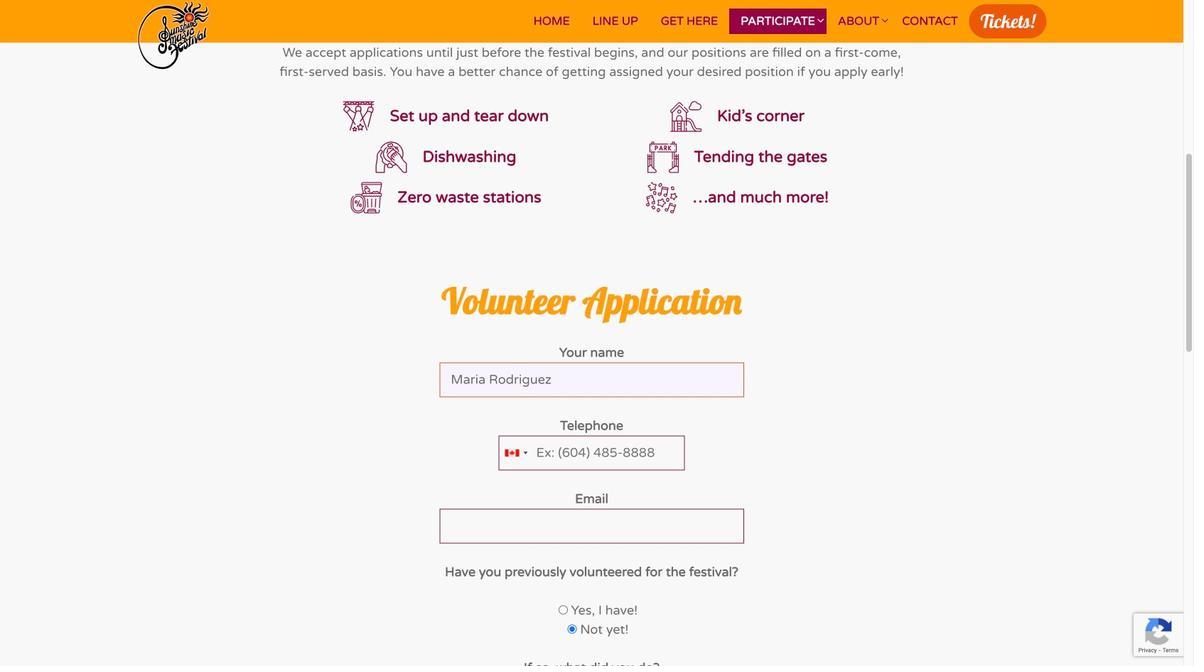 Task type: locate. For each thing, give the bounding box(es) containing it.
none email field inside contact form element
[[439, 509, 744, 544]]

none radio inside contact form element
[[559, 606, 568, 615]]

None email field
[[439, 509, 744, 544]]

sunshine music festival image
[[137, 0, 210, 71]]

None radio
[[568, 625, 577, 635]]

None radio
[[559, 606, 568, 615]]

None text field
[[439, 363, 744, 398]]



Task type: describe. For each thing, give the bounding box(es) containing it.
contact form element
[[272, 344, 912, 667]]

none radio inside contact form element
[[568, 625, 577, 635]]

Ex: (604) 485-8888 telephone field
[[499, 436, 685, 471]]

none text field inside contact form element
[[439, 363, 744, 398]]



